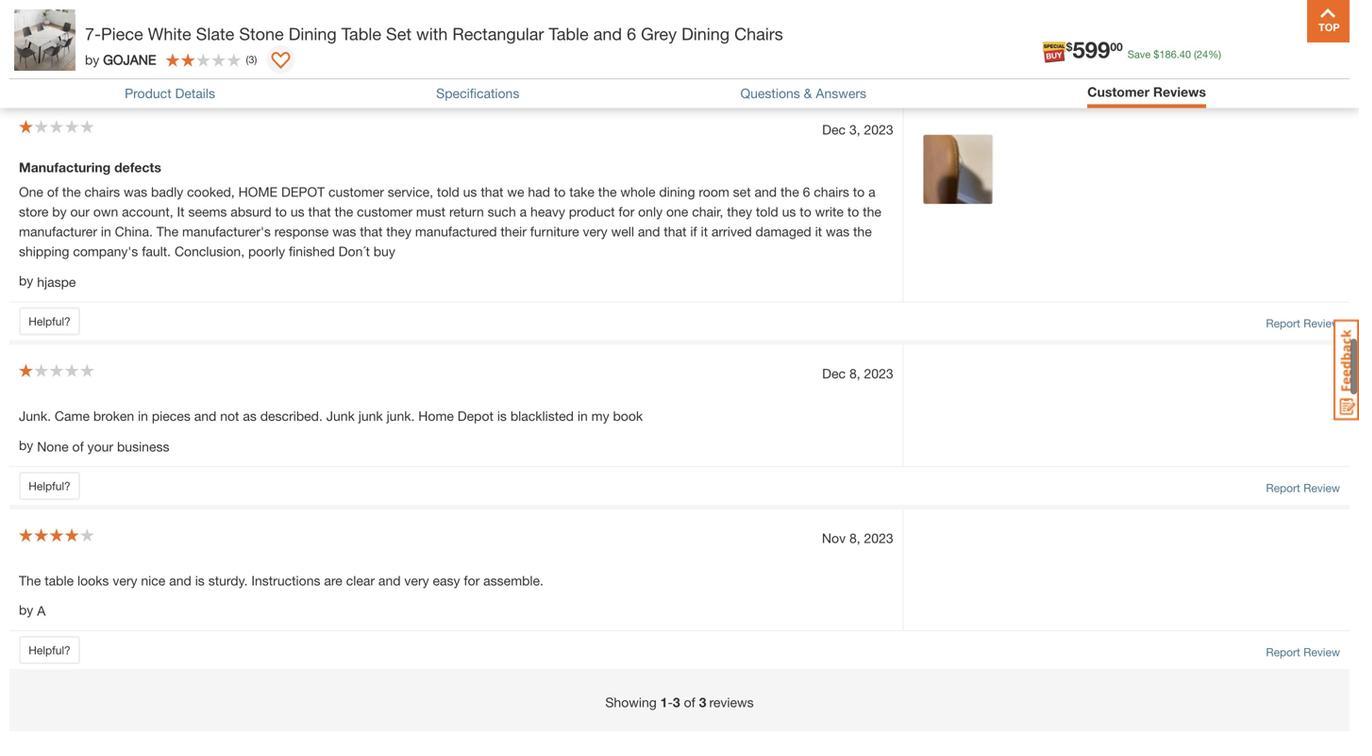 Task type: locate. For each thing, give the bounding box(es) containing it.
0 vertical spatial told
[[437, 184, 460, 200]]

1 horizontal spatial (
[[1194, 48, 1197, 60]]

1 vertical spatial 6
[[803, 184, 810, 200]]

by for by gojane
[[85, 52, 99, 67]]

1 horizontal spatial was
[[333, 224, 356, 239]]

badly
[[151, 184, 183, 200]]

1 horizontal spatial chairs
[[814, 184, 850, 200]]

1 horizontal spatial it
[[815, 224, 822, 239]]

8, for nov
[[850, 530, 861, 546]]

dining right 'grey'
[[682, 24, 730, 44]]

2 vertical spatial report review
[[1266, 646, 1341, 659]]

1 vertical spatial told
[[756, 204, 779, 220]]

0 horizontal spatial (
[[246, 53, 249, 66]]

0 horizontal spatial it
[[701, 224, 708, 239]]

0 vertical spatial they
[[727, 204, 753, 220]]

a down we
[[520, 204, 527, 220]]

1 horizontal spatial the
[[156, 224, 179, 239]]

1 horizontal spatial for
[[619, 204, 635, 220]]

the up 'product'
[[598, 184, 617, 200]]

0 vertical spatial report
[[1266, 317, 1301, 330]]

$
[[1067, 40, 1073, 53], [1154, 48, 1160, 60]]

3 report from the top
[[1266, 646, 1301, 659]]

us up damaged
[[782, 204, 796, 220]]

2 it from the left
[[815, 224, 822, 239]]

3 review from the top
[[1304, 646, 1341, 659]]

1 vertical spatial they
[[386, 224, 412, 239]]

only
[[638, 204, 663, 220]]

2 report from the top
[[1266, 481, 1301, 495]]

1 horizontal spatial -
[[668, 695, 673, 711]]

business
[[117, 439, 169, 454]]

by inside the by a
[[19, 602, 33, 618]]

report for dec 8, 2023
[[1266, 481, 1301, 495]]

0 horizontal spatial showing 1 - 3 of 3 reviews
[[19, 56, 168, 71]]

helpful? down hjaspe button on the left of the page
[[29, 315, 71, 328]]

1 horizontal spatial dining
[[682, 24, 730, 44]]

599
[[1073, 36, 1111, 63]]

by for by a
[[19, 602, 33, 618]]

they down set
[[727, 204, 753, 220]]

the right damaged
[[854, 224, 872, 239]]

0 horizontal spatial table
[[342, 24, 381, 44]]

helpful? down none
[[29, 479, 71, 493]]

very down 'product'
[[583, 224, 608, 239]]

1 horizontal spatial 1
[[661, 695, 668, 711]]

1 vertical spatial review
[[1304, 481, 1341, 495]]

is
[[497, 408, 507, 424], [195, 573, 205, 588]]

the table looks very nice and is sturdy. instructions are clear and very easy for assemble.
[[19, 573, 544, 588]]

assemble.
[[484, 573, 544, 588]]

3 report review button from the top
[[1266, 644, 1341, 661]]

( right 40
[[1194, 48, 1197, 60]]

by left hjaspe
[[19, 273, 33, 288]]

0 horizontal spatial chairs
[[85, 184, 120, 200]]

1 vertical spatial a
[[520, 204, 527, 220]]

report for dec 3, 2023
[[1266, 317, 1301, 330]]

report review button for dec 3, 2023
[[1266, 315, 1341, 332]]

they up "buy"
[[386, 224, 412, 239]]

by left a
[[19, 602, 33, 618]]

1 vertical spatial dec
[[823, 366, 846, 381]]

by down 7-
[[85, 52, 99, 67]]

helpful? button down hjaspe button on the left of the page
[[19, 307, 80, 336]]

0 vertical spatial report review
[[1266, 317, 1341, 330]]

very left easy
[[405, 573, 429, 588]]

0 vertical spatial review
[[1304, 317, 1341, 330]]

helpful? button for table
[[19, 637, 80, 665]]

1 report review button from the top
[[1266, 315, 1341, 332]]

0 vertical spatial helpful?
[[29, 315, 71, 328]]

a
[[869, 184, 876, 200], [520, 204, 527, 220]]

1 vertical spatial report review button
[[1266, 479, 1341, 496]]

0 vertical spatial a
[[869, 184, 876, 200]]

1 horizontal spatial reviews
[[710, 695, 754, 711]]

0 vertical spatial 2023
[[864, 122, 894, 137]]

junk. came broken in pieces and not as described. junk junk junk. home depot is blacklisted in my book
[[19, 408, 643, 424]]

0 vertical spatial -
[[81, 56, 86, 71]]

the up don´t at the left of page
[[335, 204, 353, 220]]

response
[[275, 224, 329, 239]]

6 left 'grey'
[[627, 24, 636, 44]]

1 horizontal spatial very
[[405, 573, 429, 588]]

1 vertical spatial 8,
[[850, 530, 861, 546]]

0 horizontal spatial 1
[[74, 56, 81, 71]]

home
[[238, 184, 278, 200]]

in left "my"
[[578, 408, 588, 424]]

customer down service,
[[357, 204, 413, 220]]

of
[[97, 56, 109, 71], [47, 184, 59, 200], [72, 439, 84, 454], [684, 695, 696, 711]]

1 vertical spatial the
[[19, 573, 41, 588]]

helpful? button down none
[[19, 472, 80, 500]]

they
[[727, 204, 753, 220], [386, 224, 412, 239]]

heavy
[[531, 204, 565, 220]]

6 up damaged
[[803, 184, 810, 200]]

0 horizontal spatial showing
[[19, 56, 70, 71]]

it down write
[[815, 224, 822, 239]]

was
[[124, 184, 147, 200], [333, 224, 356, 239], [826, 224, 850, 239]]

8, for dec
[[850, 366, 861, 381]]

to left write
[[800, 204, 812, 220]]

one
[[19, 184, 43, 200]]

is right depot
[[497, 408, 507, 424]]

.
[[1177, 48, 1180, 60]]

by inside manufacturing defects one of the chairs was badly cooked, home depot customer service, told us that we had to take the whole dining room set and the 6 chairs to a store by our own account, it seems absurd to us that the customer must return such a heavy product for only one chair, they told us to write to the manufacturer in china. the manufacturer's response was that they manufactured their furniture very well and that if it arrived damaged it was the shipping company's fault. conclusion, poorly finished don´t buy
[[52, 204, 67, 220]]

manufacturing
[[19, 160, 111, 175]]

blacklisted
[[511, 408, 574, 424]]

dining up display 'image'
[[289, 24, 337, 44]]

such
[[488, 204, 516, 220]]

1 vertical spatial reviews
[[710, 695, 754, 711]]

to
[[554, 184, 566, 200], [853, 184, 865, 200], [275, 204, 287, 220], [800, 204, 812, 220], [848, 204, 859, 220]]

for right easy
[[464, 573, 480, 588]]

to right "had"
[[554, 184, 566, 200]]

account,
[[122, 204, 173, 220]]

pieces
[[152, 408, 191, 424]]

2 report review button from the top
[[1266, 479, 1341, 496]]

3 2023 from the top
[[864, 530, 894, 546]]

2 report review from the top
[[1266, 481, 1341, 495]]

nice
[[141, 573, 166, 588]]

$ left 00 at the right
[[1067, 40, 1073, 53]]

arrived
[[712, 224, 752, 239]]

1 2023 from the top
[[864, 122, 894, 137]]

helpful?
[[29, 315, 71, 328], [29, 479, 71, 493], [29, 644, 71, 657]]

2 horizontal spatial was
[[826, 224, 850, 239]]

1 helpful? from the top
[[29, 315, 71, 328]]

2 vertical spatial report
[[1266, 646, 1301, 659]]

by inside by hjaspe
[[19, 273, 33, 288]]

2 vertical spatial review
[[1304, 646, 1341, 659]]

came
[[55, 408, 90, 424]]

review
[[1304, 317, 1341, 330], [1304, 481, 1341, 495], [1304, 646, 1341, 659]]

set
[[733, 184, 751, 200]]

looks
[[77, 573, 109, 588]]

was up account,
[[124, 184, 147, 200]]

0 horizontal spatial dining
[[289, 24, 337, 44]]

1 vertical spatial report
[[1266, 481, 1301, 495]]

1 horizontal spatial table
[[549, 24, 589, 44]]

1 report review from the top
[[1266, 317, 1341, 330]]

product details button
[[125, 86, 215, 101], [125, 86, 215, 101]]

by hjaspe
[[19, 273, 76, 290]]

0 vertical spatial is
[[497, 408, 507, 424]]

and right set
[[755, 184, 777, 200]]

1 dec from the top
[[823, 122, 846, 137]]

take
[[570, 184, 595, 200]]

0 horizontal spatial told
[[437, 184, 460, 200]]

0 vertical spatial the
[[156, 224, 179, 239]]

reviews
[[1154, 84, 1207, 100]]

0 horizontal spatial reviews
[[124, 56, 168, 71]]

0 vertical spatial 1
[[74, 56, 81, 71]]

clear
[[346, 573, 375, 588]]

a down dec 3, 2023
[[869, 184, 876, 200]]

2 horizontal spatial in
[[578, 408, 588, 424]]

told up the must
[[437, 184, 460, 200]]

us up return
[[463, 184, 477, 200]]

1 vertical spatial helpful?
[[29, 479, 71, 493]]

2 dec from the top
[[823, 366, 846, 381]]

in down own
[[101, 224, 111, 239]]

1 table from the left
[[342, 24, 381, 44]]

1 it from the left
[[701, 224, 708, 239]]

us
[[463, 184, 477, 200], [291, 204, 305, 220], [782, 204, 796, 220]]

and right clear
[[379, 573, 401, 588]]

finished
[[289, 244, 335, 259]]

to up response
[[275, 204, 287, 220]]

was up don´t at the left of page
[[333, 224, 356, 239]]

helpful? button down a button
[[19, 637, 80, 665]]

the up our
[[62, 184, 81, 200]]

0 horizontal spatial -
[[81, 56, 86, 71]]

by up manufacturer
[[52, 204, 67, 220]]

our
[[70, 204, 90, 220]]

by left none
[[19, 438, 33, 453]]

review for dec 3, 2023
[[1304, 317, 1341, 330]]

dec 3, 2023
[[823, 122, 894, 137]]

$ 599 00
[[1067, 36, 1123, 63]]

1 vertical spatial helpful? button
[[19, 472, 80, 500]]

1 vertical spatial for
[[464, 573, 480, 588]]

very left the nice
[[113, 573, 137, 588]]

are
[[324, 573, 343, 588]]

$ right save
[[1154, 48, 1160, 60]]

( left )
[[246, 53, 249, 66]]

0 vertical spatial report review button
[[1266, 315, 1341, 332]]

top button
[[1308, 0, 1350, 42]]

it right if
[[701, 224, 708, 239]]

by for by hjaspe
[[19, 273, 33, 288]]

chairs
[[85, 184, 120, 200], [814, 184, 850, 200]]

1 vertical spatial 2023
[[864, 366, 894, 381]]

chairs up write
[[814, 184, 850, 200]]

for up well
[[619, 204, 635, 220]]

2 vertical spatial helpful?
[[29, 644, 71, 657]]

that left if
[[664, 224, 687, 239]]

customer right "depot"
[[329, 184, 384, 200]]

0 horizontal spatial the
[[19, 573, 41, 588]]

that up "buy"
[[360, 224, 383, 239]]

report review for nov 8, 2023
[[1266, 646, 1341, 659]]

helpful? for table
[[29, 644, 71, 657]]

it
[[701, 224, 708, 239], [815, 224, 822, 239]]

manufacturing defects one of the chairs was badly cooked, home depot customer service, told us that we had to take the whole dining room set and the 6 chairs to a store by our own account, it seems absurd to us that the customer must return such a heavy product for only one chair, they told us to write to the manufacturer in china. the manufacturer's response was that they manufactured their furniture very well and that if it arrived damaged it was the shipping company's fault. conclusion, poorly finished don´t buy
[[19, 160, 882, 259]]

of inside by none of your business
[[72, 439, 84, 454]]

0 vertical spatial for
[[619, 204, 635, 220]]

1 report from the top
[[1266, 317, 1301, 330]]

by inside by none of your business
[[19, 438, 33, 453]]

us up response
[[291, 204, 305, 220]]

3 helpful? from the top
[[29, 644, 71, 657]]

defects
[[114, 160, 161, 175]]

questions
[[741, 86, 800, 101]]

questions & answers button
[[741, 86, 867, 101], [741, 86, 867, 101]]

3 helpful? button from the top
[[19, 637, 80, 665]]

the up fault.
[[156, 224, 179, 239]]

2 horizontal spatial us
[[782, 204, 796, 220]]

the
[[156, 224, 179, 239], [19, 573, 41, 588]]

table right rectangular
[[549, 24, 589, 44]]

showing
[[19, 56, 70, 71], [606, 695, 657, 711]]

dec
[[823, 122, 846, 137], [823, 366, 846, 381]]

2023
[[864, 122, 894, 137], [864, 366, 894, 381], [864, 530, 894, 546]]

told up damaged
[[756, 204, 779, 220]]

0 horizontal spatial $
[[1067, 40, 1073, 53]]

2 vertical spatial helpful? button
[[19, 637, 80, 665]]

for inside manufacturing defects one of the chairs was badly cooked, home depot customer service, told us that we had to take the whole dining room set and the 6 chairs to a store by our own account, it seems absurd to us that the customer must return such a heavy product for only one chair, they told us to write to the manufacturer in china. the manufacturer's response was that they manufactured their furniture very well and that if it arrived damaged it was the shipping company's fault. conclusion, poorly finished don´t buy
[[619, 204, 635, 220]]

0 horizontal spatial in
[[101, 224, 111, 239]]

0 vertical spatial reviews
[[124, 56, 168, 71]]

customer reviews
[[1088, 84, 1207, 100]]

in left the pieces
[[138, 408, 148, 424]]

2 vertical spatial report review button
[[1266, 644, 1341, 661]]

room
[[699, 184, 730, 200]]

1 horizontal spatial 6
[[803, 184, 810, 200]]

1 horizontal spatial showing 1 - 3 of 3 reviews
[[606, 695, 754, 711]]

1 vertical spatial 1
[[661, 695, 668, 711]]

table left set
[[342, 24, 381, 44]]

1 vertical spatial report review
[[1266, 481, 1341, 495]]

1 chairs from the left
[[85, 184, 120, 200]]

1 horizontal spatial us
[[463, 184, 477, 200]]

0 horizontal spatial for
[[464, 573, 480, 588]]

of inside manufacturing defects one of the chairs was badly cooked, home depot customer service, told us that we had to take the whole dining room set and the 6 chairs to a store by our own account, it seems absurd to us that the customer must return such a heavy product for only one chair, they told us to write to the manufacturer in china. the manufacturer's response was that they manufactured their furniture very well and that if it arrived damaged it was the shipping company's fault. conclusion, poorly finished don´t buy
[[47, 184, 59, 200]]

2 vertical spatial 2023
[[864, 530, 894, 546]]

report review button for dec 8, 2023
[[1266, 479, 1341, 496]]

2 horizontal spatial very
[[583, 224, 608, 239]]

1 vertical spatial showing
[[606, 695, 657, 711]]

the right write
[[863, 204, 882, 220]]

is left sturdy.
[[195, 573, 205, 588]]

the up damaged
[[781, 184, 799, 200]]

0 horizontal spatial is
[[195, 573, 205, 588]]

as
[[243, 408, 257, 424]]

review for dec 8, 2023
[[1304, 481, 1341, 495]]

1 8, from the top
[[850, 366, 861, 381]]

report
[[1266, 317, 1301, 330], [1266, 481, 1301, 495], [1266, 646, 1301, 659]]

1 review from the top
[[1304, 317, 1341, 330]]

0 vertical spatial 8,
[[850, 366, 861, 381]]

2 8, from the top
[[850, 530, 861, 546]]

0 vertical spatial helpful? button
[[19, 307, 80, 336]]

1 vertical spatial showing 1 - 3 of 3 reviews
[[606, 695, 754, 711]]

gojane
[[103, 52, 156, 67]]

return
[[449, 204, 484, 220]]

2 review from the top
[[1304, 481, 1341, 495]]

the left table
[[19, 573, 41, 588]]

was down write
[[826, 224, 850, 239]]

2 helpful? from the top
[[29, 479, 71, 493]]

2 2023 from the top
[[864, 366, 894, 381]]

save $ 186 . 40 ( 24 %)
[[1128, 48, 1222, 60]]

186
[[1160, 48, 1177, 60]]

chairs up own
[[85, 184, 120, 200]]

helpful? button for came
[[19, 472, 80, 500]]

8,
[[850, 366, 861, 381], [850, 530, 861, 546]]

0 horizontal spatial 6
[[627, 24, 636, 44]]

table
[[342, 24, 381, 44], [549, 24, 589, 44]]

that
[[481, 184, 504, 200], [308, 204, 331, 220], [360, 224, 383, 239], [664, 224, 687, 239]]

we
[[507, 184, 524, 200]]

with
[[416, 24, 448, 44]]

0 vertical spatial dec
[[823, 122, 846, 137]]

set
[[386, 24, 412, 44]]

helpful? down a button
[[29, 644, 71, 657]]

by
[[85, 52, 99, 67], [52, 204, 67, 220], [19, 273, 33, 288], [19, 438, 33, 453], [19, 602, 33, 618]]

2 helpful? button from the top
[[19, 472, 80, 500]]

to down dec 3, 2023
[[853, 184, 865, 200]]

3 report review from the top
[[1266, 646, 1341, 659]]

1 vertical spatial is
[[195, 573, 205, 588]]



Task type: vqa. For each thing, say whether or not it's contained in the screenshot.
topmost Delivery
no



Task type: describe. For each thing, give the bounding box(es) containing it.
rectangular
[[453, 24, 544, 44]]

answers
[[816, 86, 867, 101]]

0 vertical spatial 6
[[627, 24, 636, 44]]

product
[[569, 204, 615, 220]]

1 horizontal spatial a
[[869, 184, 876, 200]]

0 vertical spatial showing 1 - 3 of 3 reviews
[[19, 56, 168, 71]]

%)
[[1209, 48, 1222, 60]]

company's
[[73, 244, 138, 259]]

customer
[[1088, 84, 1150, 100]]

the inside manufacturing defects one of the chairs was badly cooked, home depot customer service, told us that we had to take the whole dining room set and the 6 chairs to a store by our own account, it seems absurd to us that the customer must return such a heavy product for only one chair, they told us to write to the manufacturer in china. the manufacturer's response was that they manufactured their furniture very well and that if it arrived damaged it was the shipping company's fault. conclusion, poorly finished don´t buy
[[156, 224, 179, 239]]

chairs
[[735, 24, 783, 44]]

very inside manufacturing defects one of the chairs was badly cooked, home depot customer service, told us that we had to take the whole dining room set and the 6 chairs to a store by our own account, it seems absurd to us that the customer must return such a heavy product for only one chair, they told us to write to the manufacturer in china. the manufacturer's response was that they manufactured their furniture very well and that if it arrived damaged it was the shipping company's fault. conclusion, poorly finished don´t buy
[[583, 224, 608, 239]]

by a
[[19, 602, 46, 619]]

7-piece white slate stone dining table set with rectangular table and 6 grey dining chairs
[[85, 24, 783, 44]]

cooked,
[[187, 184, 235, 200]]

&
[[804, 86, 812, 101]]

own
[[93, 204, 118, 220]]

0 horizontal spatial very
[[113, 573, 137, 588]]

to right write
[[848, 204, 859, 220]]

manufacturer's
[[182, 224, 271, 239]]

$ inside $ 599 00
[[1067, 40, 1073, 53]]

specifications
[[436, 86, 520, 101]]

6 inside manufacturing defects one of the chairs was badly cooked, home depot customer service, told us that we had to take the whole dining room set and the 6 chairs to a store by our own account, it seems absurd to us that the customer must return such a heavy product for only one chair, they told us to write to the manufacturer in china. the manufacturer's response was that they manufactured their furniture very well and that if it arrived damaged it was the shipping company's fault. conclusion, poorly finished don´t buy
[[803, 184, 810, 200]]

3,
[[850, 122, 861, 137]]

and right the nice
[[169, 573, 191, 588]]

product image image
[[14, 9, 76, 71]]

it
[[177, 204, 185, 220]]

1 horizontal spatial they
[[727, 204, 753, 220]]

white
[[148, 24, 191, 44]]

junk.
[[387, 408, 415, 424]]

nov 8, 2023
[[822, 530, 894, 546]]

damaged
[[756, 224, 812, 239]]

poorly
[[248, 244, 285, 259]]

home
[[419, 408, 454, 424]]

dining
[[659, 184, 695, 200]]

1 helpful? button from the top
[[19, 307, 80, 336]]

and down only
[[638, 224, 660, 239]]

and left 'grey'
[[594, 24, 622, 44]]

slate
[[196, 24, 234, 44]]

helpful? for came
[[29, 479, 71, 493]]

2023 for dec 8, 2023
[[864, 366, 894, 381]]

buy
[[374, 244, 395, 259]]

service,
[[388, 184, 433, 200]]

shipping
[[19, 244, 69, 259]]

1 horizontal spatial in
[[138, 408, 148, 424]]

24
[[1197, 48, 1209, 60]]

1 horizontal spatial told
[[756, 204, 779, 220]]

piece
[[101, 24, 143, 44]]

0 vertical spatial showing
[[19, 56, 70, 71]]

by for by none of your business
[[19, 438, 33, 453]]

chair,
[[692, 204, 724, 220]]

depot
[[458, 408, 494, 424]]

not
[[220, 408, 239, 424]]

0 horizontal spatial they
[[386, 224, 412, 239]]

by gojane
[[85, 52, 156, 67]]

don´t
[[339, 244, 370, 259]]

described.
[[260, 408, 323, 424]]

depot
[[281, 184, 325, 200]]

0 horizontal spatial us
[[291, 204, 305, 220]]

1 vertical spatial -
[[668, 695, 673, 711]]

table
[[45, 573, 74, 588]]

stone
[[239, 24, 284, 44]]

my
[[592, 408, 610, 424]]

00
[[1111, 40, 1123, 53]]

2 table from the left
[[549, 24, 589, 44]]

conclusion,
[[175, 244, 245, 259]]

report for nov 8, 2023
[[1266, 646, 1301, 659]]

broken
[[93, 408, 134, 424]]

book
[[613, 408, 643, 424]]

a button
[[37, 602, 46, 621]]

1 horizontal spatial is
[[497, 408, 507, 424]]

furniture
[[530, 224, 579, 239]]

save
[[1128, 48, 1151, 60]]

one
[[667, 204, 689, 220]]

whole
[[621, 184, 656, 200]]

had
[[528, 184, 550, 200]]

dec for dec 3, 2023
[[823, 122, 846, 137]]

hjaspe
[[37, 274, 76, 290]]

( 3 )
[[246, 53, 257, 66]]

junk.
[[19, 408, 51, 424]]

1 horizontal spatial $
[[1154, 48, 1160, 60]]

1 horizontal spatial showing
[[606, 695, 657, 711]]

2 dining from the left
[[682, 24, 730, 44]]

2023 for nov 8, 2023
[[864, 530, 894, 546]]

report review button for nov 8, 2023
[[1266, 644, 1341, 661]]

2 chairs from the left
[[814, 184, 850, 200]]

report review for dec 3, 2023
[[1266, 317, 1341, 330]]

that down "depot"
[[308, 204, 331, 220]]

none
[[37, 439, 69, 454]]

sturdy.
[[208, 573, 248, 588]]

7-
[[85, 24, 101, 44]]

review for nov 8, 2023
[[1304, 646, 1341, 659]]

)
[[254, 53, 257, 66]]

junk
[[326, 408, 355, 424]]

Search text field
[[19, 0, 297, 25]]

fault.
[[142, 244, 171, 259]]

display image
[[271, 52, 290, 71]]

must
[[416, 204, 446, 220]]

your
[[87, 439, 113, 454]]

dec 8, 2023
[[823, 366, 894, 381]]

product details
[[125, 86, 215, 101]]

in inside manufacturing defects one of the chairs was badly cooked, home depot customer service, told us that we had to take the whole dining room set and the 6 chairs to a store by our own account, it seems absurd to us that the customer must return such a heavy product for only one chair, they told us to write to the manufacturer in china. the manufacturer's response was that they manufactured their furniture very well and that if it arrived damaged it was the shipping company's fault. conclusion, poorly finished don´t buy
[[101, 224, 111, 239]]

1 dining from the left
[[289, 24, 337, 44]]

1 vertical spatial customer
[[357, 204, 413, 220]]

dec for dec 8, 2023
[[823, 366, 846, 381]]

their
[[501, 224, 527, 239]]

that up such
[[481, 184, 504, 200]]

0 horizontal spatial a
[[520, 204, 527, 220]]

if
[[691, 224, 697, 239]]

details
[[175, 86, 215, 101]]

manufactured
[[415, 224, 497, 239]]

a
[[37, 603, 46, 619]]

0 vertical spatial customer
[[329, 184, 384, 200]]

seems
[[188, 204, 227, 220]]

feedback link image
[[1334, 319, 1360, 421]]

store
[[19, 204, 49, 220]]

and left not
[[194, 408, 217, 424]]

0 horizontal spatial was
[[124, 184, 147, 200]]

2023 for dec 3, 2023
[[864, 122, 894, 137]]

well
[[611, 224, 634, 239]]

grey
[[641, 24, 677, 44]]

report review for dec 8, 2023
[[1266, 481, 1341, 495]]



